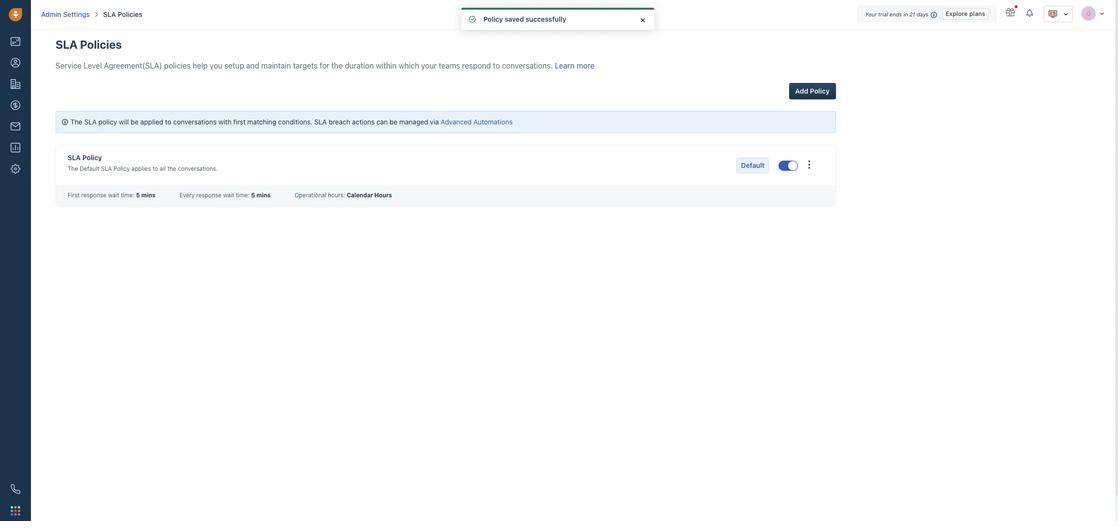 Task type: vqa. For each thing, say whether or not it's contained in the screenshot.
files,
no



Task type: locate. For each thing, give the bounding box(es) containing it.
wait
[[108, 192, 119, 199], [223, 192, 234, 199]]

policy right add at the top of the page
[[810, 87, 830, 95]]

default inside the sla policy the default sla policy applies to all the conversations.
[[80, 165, 99, 172]]

0 horizontal spatial time
[[121, 192, 133, 199]]

within
[[376, 61, 397, 70]]

1 vertical spatial the
[[167, 165, 176, 172]]

sla policies up level on the left top
[[56, 38, 122, 51]]

wait right every
[[223, 192, 234, 199]]

1 horizontal spatial wait
[[223, 192, 234, 199]]

policies
[[164, 61, 191, 70]]

mins for first response wait time : 5 mins
[[141, 192, 155, 199]]

mins left operational
[[256, 192, 270, 199]]

the sla policy will be applied to conversations with first matching conditions. sla breach actions can be managed via advanced automations
[[70, 118, 513, 126]]

1 vertical spatial ic_info_icon image
[[62, 118, 69, 126]]

: for first response wait time
[[133, 192, 134, 199]]

1 vertical spatial conversations.
[[178, 165, 218, 172]]

0 vertical spatial policies
[[118, 10, 142, 18]]

every response wait time : 5 mins
[[180, 192, 270, 199]]

0 vertical spatial ic_info_icon image
[[931, 11, 938, 19]]

1 ic_arrow_down image from the left
[[1100, 10, 1105, 16]]

0 horizontal spatial mins
[[141, 192, 155, 199]]

mins
[[141, 192, 155, 199], [256, 192, 270, 199]]

be
[[131, 118, 139, 126], [390, 118, 397, 126]]

time for every response wait time
[[236, 192, 248, 199]]

and
[[246, 61, 259, 70]]

0 horizontal spatial 5
[[136, 192, 140, 199]]

ic_info_icon image left the "policy"
[[62, 118, 69, 126]]

1 horizontal spatial ic_arrow_down image
[[1100, 10, 1105, 16]]

1 horizontal spatial to
[[165, 118, 171, 126]]

2 : from the left
[[248, 192, 250, 199]]

2 horizontal spatial :
[[343, 192, 345, 199]]

service
[[56, 61, 82, 70]]

response for every
[[196, 192, 222, 199]]

1 5 from the left
[[136, 192, 140, 199]]

wait for first response wait time
[[108, 192, 119, 199]]

missing translation "unavailable" for locale "en-us" image
[[1048, 9, 1058, 19]]

hours
[[374, 192, 392, 199]]

add
[[795, 87, 808, 95]]

plans
[[970, 10, 985, 17]]

time
[[121, 192, 133, 199], [236, 192, 248, 199]]

0 horizontal spatial to
[[153, 165, 158, 172]]

0 horizontal spatial conversations.
[[178, 165, 218, 172]]

1 response from the left
[[81, 192, 106, 199]]

to right respond
[[493, 61, 500, 70]]

you
[[210, 61, 222, 70]]

sla right the settings
[[103, 10, 116, 18]]

mini image
[[640, 18, 645, 23]]

1 vertical spatial the
[[68, 165, 78, 172]]

conversations. up every
[[178, 165, 218, 172]]

ic_info_icon image right days
[[931, 11, 938, 19]]

1 vertical spatial to
[[165, 118, 171, 126]]

0 horizontal spatial response
[[81, 192, 106, 199]]

2 mins from the left
[[256, 192, 270, 199]]

ic_arrow_down image
[[1100, 10, 1105, 16], [1064, 11, 1068, 17]]

to right applied
[[165, 118, 171, 126]]

5
[[136, 192, 140, 199], [251, 192, 255, 199]]

calendar
[[347, 192, 373, 199]]

0 vertical spatial conversations.
[[502, 61, 553, 70]]

the
[[331, 61, 343, 70], [167, 165, 176, 172]]

response right first in the left top of the page
[[81, 192, 106, 199]]

1 horizontal spatial :
[[248, 192, 250, 199]]

1 horizontal spatial ic_info_icon image
[[931, 11, 938, 19]]

be right will
[[131, 118, 139, 126]]

explore
[[946, 10, 968, 17]]

first
[[233, 118, 246, 126]]

1 horizontal spatial response
[[196, 192, 222, 199]]

first
[[68, 192, 80, 199]]

1 : from the left
[[133, 192, 134, 199]]

sla left the "policy"
[[84, 118, 97, 126]]

policy right circle check image
[[483, 15, 503, 23]]

2 ic_arrow_down image from the left
[[1064, 11, 1068, 17]]

2 horizontal spatial to
[[493, 61, 500, 70]]

None checkbox
[[778, 161, 798, 171]]

sla policies right the settings
[[103, 10, 142, 18]]

conversations. inside the sla policy the default sla policy applies to all the conversations.
[[178, 165, 218, 172]]

mins down 'applies'
[[141, 192, 155, 199]]

2 vertical spatial to
[[153, 165, 158, 172]]

1 horizontal spatial time
[[236, 192, 248, 199]]

policies
[[118, 10, 142, 18], [80, 38, 122, 51]]

targets
[[293, 61, 318, 70]]

1 horizontal spatial 5
[[251, 192, 255, 199]]

21
[[910, 11, 915, 17]]

automations
[[474, 118, 513, 126]]

0 horizontal spatial the
[[167, 165, 176, 172]]

2 time from the left
[[236, 192, 248, 199]]

conversations.
[[502, 61, 553, 70], [178, 165, 218, 172]]

response right every
[[196, 192, 222, 199]]

2 be from the left
[[390, 118, 397, 126]]

1 horizontal spatial mins
[[256, 192, 270, 199]]

0 horizontal spatial default
[[80, 165, 99, 172]]

0 vertical spatial the
[[70, 118, 82, 126]]

the left the "policy"
[[70, 118, 82, 126]]

0 horizontal spatial be
[[131, 118, 139, 126]]

0 vertical spatial the
[[331, 61, 343, 70]]

successfully
[[525, 15, 566, 23]]

sla policies
[[103, 10, 142, 18], [56, 38, 122, 51]]

sla
[[103, 10, 116, 18], [56, 38, 78, 51], [84, 118, 97, 126], [314, 118, 327, 126], [68, 154, 81, 162], [101, 165, 112, 172]]

to left all
[[153, 165, 158, 172]]

1 horizontal spatial the
[[331, 61, 343, 70]]

2 5 from the left
[[251, 192, 255, 199]]

hours
[[328, 192, 343, 199]]

will
[[119, 118, 129, 126]]

1 time from the left
[[121, 192, 133, 199]]

wait right first in the left top of the page
[[108, 192, 119, 199]]

0 horizontal spatial :
[[133, 192, 134, 199]]

to
[[493, 61, 500, 70], [165, 118, 171, 126], [153, 165, 158, 172]]

maintain
[[261, 61, 291, 70]]

duration
[[345, 61, 374, 70]]

applies
[[131, 165, 151, 172]]

0 horizontal spatial ic_info_icon image
[[62, 118, 69, 126]]

via
[[430, 118, 439, 126]]

conversations. left learn
[[502, 61, 553, 70]]

the up first in the left top of the page
[[68, 165, 78, 172]]

1 wait from the left
[[108, 192, 119, 199]]

1 mins from the left
[[141, 192, 155, 199]]

0 horizontal spatial ic_arrow_down image
[[1064, 11, 1068, 17]]

conversations
[[173, 118, 217, 126]]

response for first
[[81, 192, 106, 199]]

explore plans button
[[942, 8, 989, 20]]

applied
[[140, 118, 163, 126]]

the right for
[[331, 61, 343, 70]]

the right all
[[167, 165, 176, 172]]

sla up first in the left top of the page
[[68, 154, 81, 162]]

:
[[133, 192, 134, 199], [248, 192, 250, 199], [343, 192, 345, 199]]

matching
[[247, 118, 276, 126]]

ic_info_icon image
[[931, 11, 938, 19], [62, 118, 69, 126]]

2 response from the left
[[196, 192, 222, 199]]

1 horizontal spatial be
[[390, 118, 397, 126]]

response
[[81, 192, 106, 199], [196, 192, 222, 199]]

default
[[741, 161, 765, 170], [80, 165, 99, 172]]

2 wait from the left
[[223, 192, 234, 199]]

the
[[70, 118, 82, 126], [68, 165, 78, 172]]

explore plans
[[946, 10, 985, 17]]

policy
[[483, 15, 503, 23], [810, 87, 830, 95], [82, 154, 102, 162], [113, 165, 130, 172]]

0 horizontal spatial wait
[[108, 192, 119, 199]]

1 be from the left
[[131, 118, 139, 126]]

conditions.
[[278, 118, 313, 126]]

be right 'can' on the top of the page
[[390, 118, 397, 126]]

days
[[917, 11, 929, 17]]



Task type: describe. For each thing, give the bounding box(es) containing it.
every
[[180, 192, 195, 199]]

sla up the service
[[56, 38, 78, 51]]

ends
[[890, 11, 902, 17]]

respond
[[462, 61, 491, 70]]

level
[[84, 61, 102, 70]]

for
[[320, 61, 329, 70]]

5 for first response wait time
[[136, 192, 140, 199]]

policy left 'applies'
[[113, 165, 130, 172]]

to inside the sla policy the default sla policy applies to all the conversations.
[[153, 165, 158, 172]]

: for every response wait time
[[248, 192, 250, 199]]

more
[[577, 61, 595, 70]]

policy inside add policy button
[[810, 87, 830, 95]]

your trial ends in 21 days
[[865, 11, 929, 17]]

can
[[377, 118, 388, 126]]

help
[[193, 61, 208, 70]]

operational hours : calendar hours
[[295, 192, 392, 199]]

1 vertical spatial sla policies
[[56, 38, 122, 51]]

your
[[865, 11, 877, 17]]

which
[[399, 61, 419, 70]]

learn more link
[[555, 61, 595, 70]]

setup
[[224, 61, 244, 70]]

advanced automations link
[[441, 118, 513, 126]]

sla left breach
[[314, 118, 327, 126]]

circle check image
[[469, 16, 476, 23]]

add policy button
[[789, 83, 836, 100]]

your
[[421, 61, 437, 70]]

time for first response wait time
[[121, 192, 133, 199]]

with
[[218, 118, 231, 126]]

the inside the sla policy the default sla policy applies to all the conversations.
[[167, 165, 176, 172]]

in
[[903, 11, 908, 17]]

trial
[[878, 11, 888, 17]]

3 : from the left
[[343, 192, 345, 199]]

5 for every response wait time
[[251, 192, 255, 199]]

operational
[[295, 192, 326, 199]]

learn
[[555, 61, 575, 70]]

freshworks switcher image
[[11, 507, 20, 516]]

service level agreement(sla) policies help you setup and maintain targets for the duration within which your teams respond to conversations. learn more
[[56, 61, 595, 70]]

add policy
[[795, 87, 830, 95]]

policy
[[98, 118, 117, 126]]

1 horizontal spatial default
[[741, 161, 765, 170]]

wait for every response wait time
[[223, 192, 234, 199]]

settings
[[63, 10, 90, 18]]

first response wait time : 5 mins
[[68, 192, 155, 199]]

phone image
[[11, 485, 20, 495]]

the inside the sla policy the default sla policy applies to all the conversations.
[[68, 165, 78, 172]]

bell regular image
[[1026, 9, 1034, 17]]

all
[[160, 165, 166, 172]]

mins for every response wait time : 5 mins
[[256, 192, 270, 199]]

advanced
[[441, 118, 472, 126]]

managed
[[399, 118, 428, 126]]

admin settings link
[[41, 10, 90, 19]]

0 vertical spatial sla policies
[[103, 10, 142, 18]]

phone element
[[6, 480, 25, 499]]

0 vertical spatial to
[[493, 61, 500, 70]]

admin
[[41, 10, 61, 18]]

sla up first response wait time : 5 mins
[[101, 165, 112, 172]]

sla policy the default sla policy applies to all the conversations.
[[68, 154, 218, 172]]

saved
[[505, 15, 524, 23]]

admin settings
[[41, 10, 90, 18]]

policy saved successfully
[[483, 15, 566, 23]]

teams
[[439, 61, 460, 70]]

1 vertical spatial policies
[[80, 38, 122, 51]]

breach
[[329, 118, 350, 126]]

actions
[[352, 118, 375, 126]]

1 horizontal spatial conversations.
[[502, 61, 553, 70]]

policy down the "policy"
[[82, 154, 102, 162]]

agreement(sla)
[[104, 61, 162, 70]]



